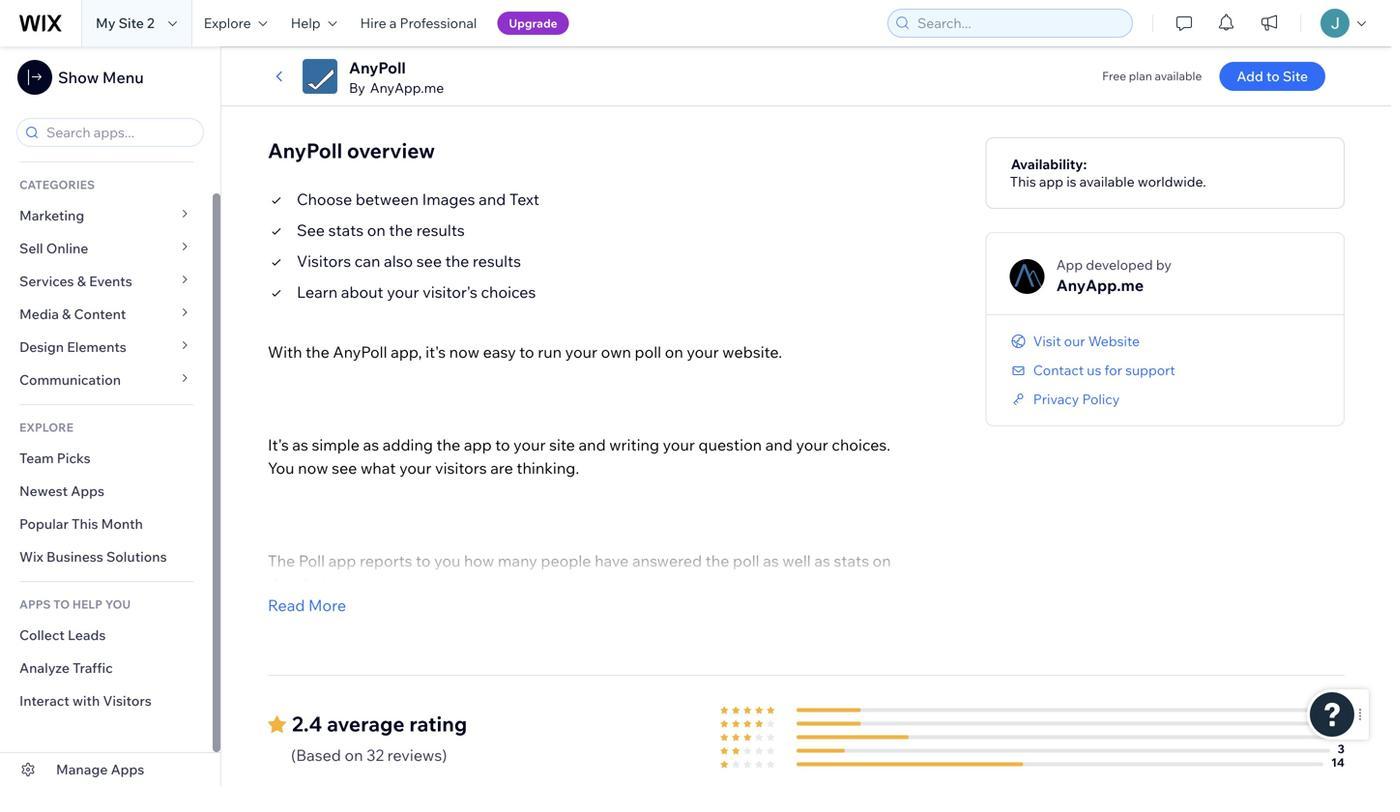 Task type: describe. For each thing, give the bounding box(es) containing it.
availability:
[[1011, 156, 1088, 173]]

communication link
[[0, 364, 213, 397]]

the up visitor's
[[446, 251, 469, 271]]

hire a professional
[[360, 15, 477, 31]]

app
[[1057, 256, 1083, 273]]

2.4 average rating
[[292, 711, 467, 737]]

content
[[74, 306, 126, 323]]

privacy policy
[[1034, 391, 1120, 408]]

show menu
[[58, 68, 144, 87]]

by
[[349, 79, 365, 96]]

anypoll for overview
[[268, 138, 343, 163]]

with the anypoll app, it's now easy to run your own poll on your website. it's as simple as adding the app to your site and writing your question and your choices. you now see what your visitors are thinking. the poll app reports to you how many people have answered the poll as well as stats on the choices. read more
[[268, 342, 892, 615]]

add
[[1238, 68, 1264, 85]]

the
[[268, 551, 295, 571]]

on up "can"
[[367, 221, 386, 240]]

apps for newest apps
[[71, 483, 104, 500]]

7
[[1339, 729, 1345, 743]]

choose between images and text
[[297, 190, 540, 209]]

wix
[[19, 548, 43, 565]]

your right writing
[[663, 435, 695, 455]]

on right well
[[873, 551, 892, 571]]

team picks
[[19, 450, 91, 467]]

visitors inside sidebar element
[[103, 693, 152, 709]]

help
[[72, 597, 103, 612]]

month
[[101, 516, 143, 532]]

easy
[[483, 342, 516, 362]]

popular
[[19, 516, 69, 532]]

thinking.
[[517, 458, 580, 478]]

anypoll inside with the anypoll app, it's now easy to run your own poll on your website. it's as simple as adding the app to your site and writing your question and your choices. you now see what your visitors are thinking. the poll app reports to you how many people have answered the poll as well as stats on the choices. read more
[[333, 342, 387, 362]]

sell online link
[[0, 232, 213, 265]]

visit our website link
[[1011, 333, 1140, 350]]

sidebar element
[[0, 46, 222, 786]]

marketing link
[[0, 199, 213, 232]]

show
[[58, 68, 99, 87]]

2
[[147, 15, 155, 31]]

1 vertical spatial poll
[[733, 551, 760, 571]]

analyze traffic
[[19, 660, 113, 677]]

14
[[1332, 756, 1345, 770]]

communication
[[19, 371, 124, 388]]

& for services
[[77, 273, 86, 290]]

the right the with
[[306, 342, 330, 362]]

the right answered
[[706, 551, 730, 571]]

services & events link
[[0, 265, 213, 298]]

0 vertical spatial site
[[119, 15, 144, 31]]

you
[[434, 551, 461, 571]]

Search apps... field
[[41, 119, 197, 146]]

privacy policy link
[[1011, 391, 1120, 408]]

free plan available
[[1103, 69, 1203, 83]]

team picks link
[[0, 442, 213, 475]]

your up the 'thinking.'
[[514, 435, 546, 455]]

on left 32
[[345, 746, 363, 765]]

how
[[464, 551, 495, 571]]

see
[[297, 221, 325, 240]]

see stats on the results
[[297, 221, 465, 240]]

contact
[[1034, 362, 1084, 379]]

on right own on the top of page
[[665, 342, 684, 362]]

my site 2
[[96, 15, 155, 31]]

choices
[[481, 282, 536, 302]]

read more button
[[268, 594, 346, 617]]

it's
[[268, 435, 289, 455]]

can
[[355, 251, 381, 271]]

anypoll logo image
[[303, 59, 338, 94]]

hire a professional link
[[349, 0, 489, 46]]

site
[[550, 435, 575, 455]]

availability: this app is available worldwide.
[[1011, 156, 1207, 190]]

contact us for support link
[[1011, 362, 1176, 379]]

services & events
[[19, 273, 132, 290]]

0 vertical spatial available
[[1155, 69, 1203, 83]]

reviews)
[[388, 746, 447, 765]]

2 4 from the top
[[1338, 715, 1345, 730]]

to up "are"
[[495, 435, 510, 455]]

question
[[699, 435, 762, 455]]

the up visitors
[[437, 435, 461, 455]]

media & content
[[19, 306, 126, 323]]

images
[[422, 190, 475, 209]]

support
[[1126, 362, 1176, 379]]

manage apps link
[[0, 753, 221, 786]]

(based
[[291, 746, 341, 765]]

help button
[[279, 0, 349, 46]]

as left well
[[763, 551, 779, 571]]

policy
[[1083, 391, 1120, 408]]

1 horizontal spatial and
[[579, 435, 606, 455]]

visit our website
[[1034, 333, 1140, 350]]

0 vertical spatial see
[[417, 251, 442, 271]]

add to site button
[[1220, 62, 1326, 91]]

adding
[[383, 435, 433, 455]]

help
[[291, 15, 321, 31]]

Search... field
[[912, 10, 1127, 37]]

as up what on the left bottom of page
[[363, 435, 379, 455]]

contact us for support
[[1034, 362, 1176, 379]]

are
[[491, 458, 513, 478]]

your right run
[[566, 342, 598, 362]]

1 horizontal spatial choices.
[[832, 435, 891, 455]]

apps for manage apps
[[111, 761, 144, 778]]

newest apps
[[19, 483, 104, 500]]

manage apps
[[56, 761, 144, 778]]

apps to help you
[[19, 597, 131, 612]]

design
[[19, 339, 64, 355]]

interact with visitors link
[[0, 685, 213, 718]]

you
[[105, 597, 131, 612]]

services
[[19, 273, 74, 290]]

collect leads
[[19, 627, 106, 644]]

solutions
[[106, 548, 167, 565]]

design elements link
[[0, 331, 213, 364]]

with
[[73, 693, 100, 709]]

explore
[[204, 15, 251, 31]]

collect
[[19, 627, 65, 644]]

to inside button
[[1267, 68, 1280, 85]]



Task type: vqa. For each thing, say whether or not it's contained in the screenshot.
Collect Leads link at bottom
yes



Task type: locate. For each thing, give the bounding box(es) containing it.
site right the add
[[1283, 68, 1309, 85]]

1 vertical spatial site
[[1283, 68, 1309, 85]]

and right question
[[766, 435, 793, 455]]

well
[[783, 551, 811, 571]]

your down 'adding'
[[400, 458, 432, 478]]

upgrade
[[509, 16, 558, 30]]

1 horizontal spatial this
[[1011, 173, 1037, 190]]

our
[[1065, 333, 1086, 350]]

1 horizontal spatial &
[[77, 273, 86, 290]]

app developed by anyapp.me
[[1057, 256, 1172, 295]]

many
[[498, 551, 538, 571]]

website.
[[723, 342, 783, 362]]

poll left well
[[733, 551, 760, 571]]

see right also
[[417, 251, 442, 271]]

to left run
[[520, 342, 535, 362]]

(based on 32 reviews)
[[291, 746, 447, 765]]

0 horizontal spatial visitors
[[103, 693, 152, 709]]

overview
[[347, 138, 435, 163]]

your left website.
[[687, 342, 719, 362]]

1 vertical spatial visitors
[[103, 693, 152, 709]]

visitors down the analyze traffic link
[[103, 693, 152, 709]]

available right plan
[[1155, 69, 1203, 83]]

and right site on the bottom
[[579, 435, 606, 455]]

1 vertical spatial anyapp.me
[[1057, 276, 1144, 295]]

collect leads link
[[0, 619, 213, 652]]

2 vertical spatial app
[[328, 551, 356, 571]]

analyze traffic link
[[0, 652, 213, 685]]

categories
[[19, 177, 95, 192]]

the up also
[[389, 221, 413, 240]]

0 horizontal spatial see
[[332, 458, 357, 478]]

1 vertical spatial choices.
[[295, 575, 354, 594]]

& right media
[[62, 306, 71, 323]]

& left events
[[77, 273, 86, 290]]

anyapp.me inside the anypoll by anyapp.me
[[370, 79, 444, 96]]

0 vertical spatial poll
[[635, 342, 662, 362]]

1 vertical spatial this
[[72, 516, 98, 532]]

anyapp.me inside app developed by anyapp.me
[[1057, 276, 1144, 295]]

stats right see
[[328, 221, 364, 240]]

0 horizontal spatial this
[[72, 516, 98, 532]]

your down also
[[387, 282, 419, 302]]

marketing
[[19, 207, 84, 224]]

stats inside with the anypoll app, it's now easy to run your own poll on your website. it's as simple as adding the app to your site and writing your question and your choices. you now see what your visitors are thinking. the poll app reports to you how many people have answered the poll as well as stats on the choices. read more
[[834, 551, 870, 571]]

1 horizontal spatial stats
[[834, 551, 870, 571]]

manage
[[56, 761, 108, 778]]

visitor's
[[423, 282, 478, 302]]

0 horizontal spatial and
[[479, 190, 506, 209]]

wix business solutions
[[19, 548, 167, 565]]

anyapp.me
[[370, 79, 444, 96], [1057, 276, 1144, 295]]

newest apps link
[[0, 475, 213, 508]]

2.4
[[292, 711, 322, 737]]

app right poll
[[328, 551, 356, 571]]

you
[[268, 458, 295, 478]]

wix business solutions link
[[0, 541, 213, 574]]

site left 2
[[119, 15, 144, 31]]

it's
[[426, 342, 446, 362]]

0 horizontal spatial site
[[119, 15, 144, 31]]

anyapp.me right by
[[370, 79, 444, 96]]

worldwide.
[[1138, 173, 1207, 190]]

1 horizontal spatial poll
[[733, 551, 760, 571]]

also
[[384, 251, 413, 271]]

0 horizontal spatial choices.
[[295, 575, 354, 594]]

anypoll for by
[[349, 58, 406, 77]]

developed by anyapp.me image
[[1011, 259, 1045, 294]]

show menu button
[[17, 60, 144, 95]]

0 vertical spatial visitors
[[297, 251, 351, 271]]

anyapp.me down developed
[[1057, 276, 1144, 295]]

1 vertical spatial anypoll
[[268, 138, 343, 163]]

1 horizontal spatial visitors
[[297, 251, 351, 271]]

this for popular
[[72, 516, 98, 532]]

4 up 7
[[1338, 701, 1345, 716]]

visit
[[1034, 333, 1062, 350]]

2 vertical spatial anypoll
[[333, 342, 387, 362]]

site
[[119, 15, 144, 31], [1283, 68, 1309, 85]]

to left you
[[416, 551, 431, 571]]

poll right own on the top of page
[[635, 342, 662, 362]]

this inside sidebar element
[[72, 516, 98, 532]]

to
[[1267, 68, 1280, 85], [520, 342, 535, 362], [495, 435, 510, 455], [416, 551, 431, 571]]

the up read
[[268, 575, 292, 594]]

2 horizontal spatial and
[[766, 435, 793, 455]]

is
[[1067, 173, 1077, 190]]

now right 'you'
[[298, 458, 328, 478]]

1 horizontal spatial anyapp.me
[[1057, 276, 1144, 295]]

0 horizontal spatial app
[[328, 551, 356, 571]]

2 horizontal spatial app
[[1040, 173, 1064, 190]]

apps up popular this month
[[71, 483, 104, 500]]

1 4 from the top
[[1338, 701, 1345, 716]]

have
[[595, 551, 629, 571]]

visitors can also see the results
[[297, 251, 521, 271]]

see inside with the anypoll app, it's now easy to run your own poll on your website. it's as simple as adding the app to your site and writing your question and your choices. you now see what your visitors are thinking. the poll app reports to you how many people have answered the poll as well as stats on the choices. read more
[[332, 458, 357, 478]]

reports
[[360, 551, 413, 571]]

professional
[[400, 15, 477, 31]]

1 vertical spatial stats
[[834, 551, 870, 571]]

0 vertical spatial anypoll
[[349, 58, 406, 77]]

1 horizontal spatial site
[[1283, 68, 1309, 85]]

1 horizontal spatial apps
[[111, 761, 144, 778]]

app inside availability: this app is available worldwide.
[[1040, 173, 1064, 190]]

0 horizontal spatial results
[[417, 221, 465, 240]]

sell online
[[19, 240, 88, 257]]

as right it's
[[292, 435, 308, 455]]

see down simple
[[332, 458, 357, 478]]

to right the add
[[1267, 68, 1280, 85]]

& for media
[[62, 306, 71, 323]]

traffic
[[73, 660, 113, 677]]

with
[[268, 342, 302, 362]]

0 vertical spatial stats
[[328, 221, 364, 240]]

to
[[53, 597, 70, 612]]

this up wix business solutions
[[72, 516, 98, 532]]

1 horizontal spatial results
[[473, 251, 521, 271]]

0 vertical spatial app
[[1040, 173, 1064, 190]]

0 horizontal spatial stats
[[328, 221, 364, 240]]

results up the choices
[[473, 251, 521, 271]]

hire
[[360, 15, 387, 31]]

add to site
[[1238, 68, 1309, 85]]

apps
[[19, 597, 51, 612]]

stats right well
[[834, 551, 870, 571]]

popular this month
[[19, 516, 143, 532]]

app
[[1040, 173, 1064, 190], [464, 435, 492, 455], [328, 551, 356, 571]]

answered
[[633, 551, 702, 571]]

4 up 3
[[1338, 715, 1345, 730]]

your right question
[[796, 435, 829, 455]]

apps right manage
[[111, 761, 144, 778]]

0 horizontal spatial poll
[[635, 342, 662, 362]]

anypoll inside the anypoll by anyapp.me
[[349, 58, 406, 77]]

0 vertical spatial results
[[417, 221, 465, 240]]

upgrade button
[[498, 12, 569, 35]]

available inside availability: this app is available worldwide.
[[1080, 173, 1135, 190]]

sell
[[19, 240, 43, 257]]

app up visitors
[[464, 435, 492, 455]]

site inside button
[[1283, 68, 1309, 85]]

results
[[417, 221, 465, 240], [473, 251, 521, 271]]

results down images
[[417, 221, 465, 240]]

0 vertical spatial anyapp.me
[[370, 79, 444, 96]]

1 vertical spatial &
[[62, 306, 71, 323]]

read
[[268, 596, 305, 615]]

run
[[538, 342, 562, 362]]

newest
[[19, 483, 68, 500]]

0 horizontal spatial &
[[62, 306, 71, 323]]

0 horizontal spatial now
[[298, 458, 328, 478]]

elements
[[67, 339, 127, 355]]

stats
[[328, 221, 364, 240], [834, 551, 870, 571]]

now right it's
[[449, 342, 480, 362]]

online
[[46, 240, 88, 257]]

plan
[[1130, 69, 1153, 83]]

4
[[1338, 701, 1345, 716], [1338, 715, 1345, 730]]

poll
[[299, 551, 325, 571]]

0 vertical spatial apps
[[71, 483, 104, 500]]

1 vertical spatial see
[[332, 458, 357, 478]]

1 vertical spatial apps
[[111, 761, 144, 778]]

available
[[1155, 69, 1203, 83], [1080, 173, 1135, 190]]

app,
[[391, 342, 422, 362]]

analyze
[[19, 660, 70, 677]]

on
[[367, 221, 386, 240], [665, 342, 684, 362], [873, 551, 892, 571], [345, 746, 363, 765]]

picks
[[57, 450, 91, 467]]

1 horizontal spatial now
[[449, 342, 480, 362]]

simple
[[312, 435, 360, 455]]

this inside availability: this app is available worldwide.
[[1011, 173, 1037, 190]]

see
[[417, 251, 442, 271], [332, 458, 357, 478]]

0 horizontal spatial available
[[1080, 173, 1135, 190]]

1 vertical spatial available
[[1080, 173, 1135, 190]]

app down the availability:
[[1040, 173, 1064, 190]]

anypoll left app,
[[333, 342, 387, 362]]

as right well
[[815, 551, 831, 571]]

between
[[356, 190, 419, 209]]

0 horizontal spatial apps
[[71, 483, 104, 500]]

average
[[327, 711, 405, 737]]

own
[[601, 342, 632, 362]]

and left text
[[479, 190, 506, 209]]

anypoll up the choose
[[268, 138, 343, 163]]

visitors
[[435, 458, 487, 478]]

available right is
[[1080, 173, 1135, 190]]

32
[[367, 746, 384, 765]]

this down the availability:
[[1011, 173, 1037, 190]]

business
[[46, 548, 103, 565]]

anypoll overview
[[268, 138, 435, 163]]

1 vertical spatial results
[[473, 251, 521, 271]]

text
[[510, 190, 540, 209]]

1 horizontal spatial see
[[417, 251, 442, 271]]

visitors
[[297, 251, 351, 271], [103, 693, 152, 709]]

website
[[1089, 333, 1140, 350]]

0 vertical spatial choices.
[[832, 435, 891, 455]]

1 horizontal spatial available
[[1155, 69, 1203, 83]]

0 vertical spatial now
[[449, 342, 480, 362]]

3
[[1338, 742, 1345, 757]]

this for availability:
[[1011, 173, 1037, 190]]

0 horizontal spatial anyapp.me
[[370, 79, 444, 96]]

anypoll up by
[[349, 58, 406, 77]]

visitors up learn
[[297, 251, 351, 271]]

by
[[1157, 256, 1172, 273]]

1 vertical spatial app
[[464, 435, 492, 455]]

0 vertical spatial this
[[1011, 173, 1037, 190]]

1 horizontal spatial app
[[464, 435, 492, 455]]

0 vertical spatial &
[[77, 273, 86, 290]]

1 vertical spatial now
[[298, 458, 328, 478]]

and
[[479, 190, 506, 209], [579, 435, 606, 455], [766, 435, 793, 455]]

about
[[341, 282, 384, 302]]



